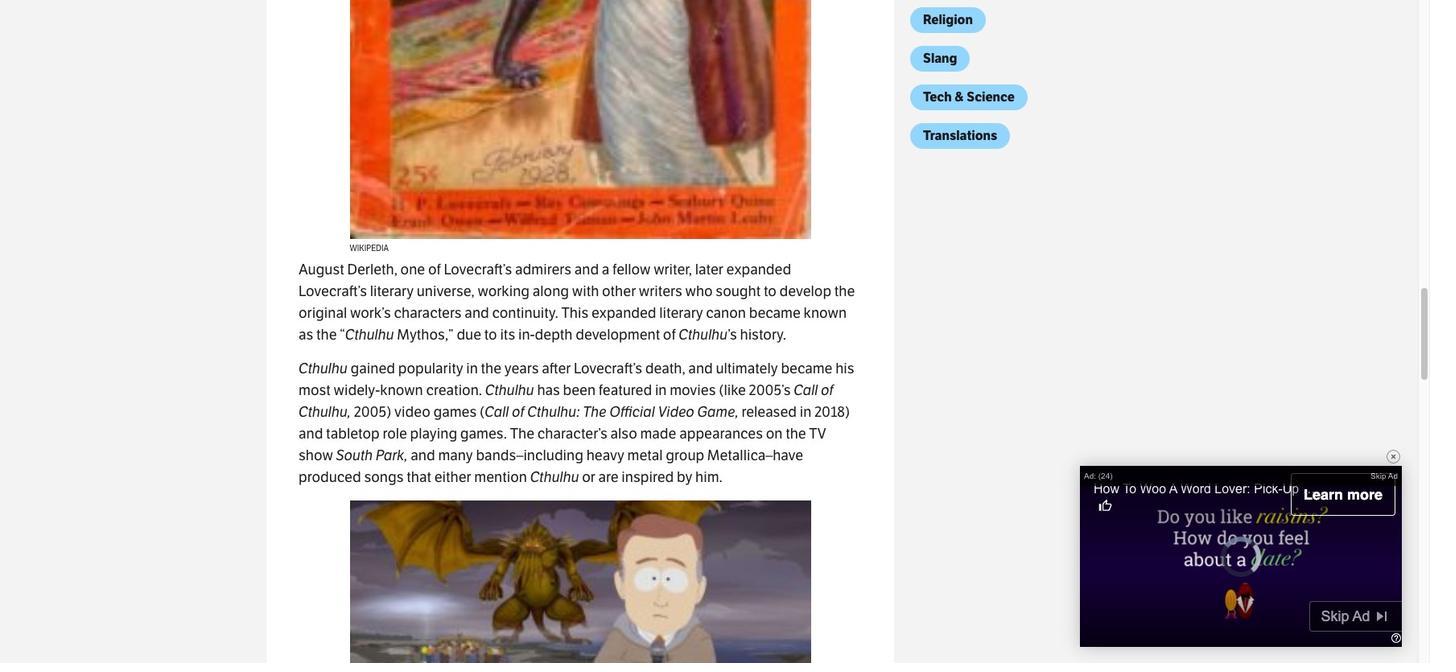 Task type: vqa. For each thing, say whether or not it's contained in the screenshot.
Monday, January 29, 2024
no



Task type: locate. For each thing, give the bounding box(es) containing it.
2 horizontal spatial lovecraft's
[[574, 360, 643, 378]]

the inside video player region
[[1371, 482, 1393, 496]]

of
[[428, 261, 441, 279], [663, 326, 676, 344], [822, 382, 834, 400], [512, 404, 525, 421]]

2018)
[[815, 404, 851, 421]]

2 horizontal spatial the
[[1371, 482, 1393, 496]]

other
[[602, 283, 636, 301]]

its
[[500, 326, 516, 344]]

development
[[576, 326, 660, 344]]

south park,
[[336, 447, 411, 465]]

known
[[804, 305, 847, 322], [380, 382, 423, 400]]

0 horizontal spatial literary
[[370, 283, 414, 301]]

in down death,
[[655, 382, 667, 400]]

0 horizontal spatial known
[[380, 382, 423, 400]]

in inside the released in 2018) and tabletop role playing games. the character's also made appearances on the tv show
[[800, 404, 812, 421]]

him.
[[696, 469, 723, 487]]

tech
[[924, 90, 952, 105]]

group
[[666, 447, 705, 465]]

ultimately
[[716, 360, 778, 378]]

1 vertical spatial literary
[[660, 305, 704, 322]]

pick-
[[1255, 482, 1283, 496]]

2 vertical spatial lovecraft's
[[574, 360, 643, 378]]

of up 2018)
[[822, 382, 834, 400]]

expanded
[[727, 261, 792, 279], [592, 305, 657, 322]]

and up the that
[[411, 447, 435, 465]]

many
[[438, 447, 473, 465]]

0 vertical spatial in
[[466, 360, 478, 378]]

inspired
[[622, 469, 674, 487]]

writers
[[639, 283, 683, 301]]

1 horizontal spatial to
[[764, 283, 777, 301]]

in inside the "gained popularity in the years after lovecraft's death, and ultimately became his most widely-known creation."
[[466, 360, 478, 378]]

known up the video
[[380, 382, 423, 400]]

literary down "who"
[[660, 305, 704, 322]]

call up games.
[[485, 404, 509, 421]]

cthulhu down years
[[485, 382, 534, 400]]

0 horizontal spatial the
[[510, 425, 535, 443]]

history.
[[740, 326, 787, 344]]

1 vertical spatial known
[[380, 382, 423, 400]]

0 horizontal spatial expanded
[[592, 305, 657, 322]]

translations
[[924, 128, 998, 143]]

religion link
[[911, 7, 986, 33]]

sought
[[716, 283, 761, 301]]

video
[[658, 404, 695, 421]]

0 vertical spatial expanded
[[727, 261, 792, 279]]

the right on
[[786, 425, 807, 443]]

cthulhu for mythos,"
[[345, 326, 394, 344]]

1 horizontal spatial call
[[794, 382, 819, 400]]

became
[[749, 305, 801, 322], [781, 360, 833, 378]]

cthulhu down canon
[[679, 326, 728, 344]]

later
[[696, 261, 724, 279]]

and
[[575, 261, 599, 279], [465, 305, 489, 322], [689, 360, 713, 378], [299, 425, 323, 443], [411, 447, 435, 465]]

of inside call of cthulhu,
[[822, 382, 834, 400]]

the left "
[[316, 326, 337, 344]]

the up the bands–including
[[510, 425, 535, 443]]

either
[[435, 469, 472, 487]]

0 horizontal spatial call
[[485, 404, 509, 421]]

diction
[[1397, 482, 1431, 496]]

and up movies
[[689, 360, 713, 378]]

became inside the "gained popularity in the years after lovecraft's death, and ultimately became his most widely-known creation."
[[781, 360, 833, 378]]

gained
[[351, 360, 395, 378]]

(24)
[[1099, 472, 1113, 481]]

cthulhu has been featured in movies (like 2005's
[[485, 382, 794, 400]]

video
[[395, 404, 431, 421]]

became left his
[[781, 360, 833, 378]]

cthulhu,
[[299, 404, 351, 421]]

up
[[1283, 482, 1300, 496]]

0 vertical spatial call
[[794, 382, 819, 400]]

lovecraft's up featured
[[574, 360, 643, 378]]

and up the due in the left of the page
[[465, 305, 489, 322]]

along
[[533, 283, 569, 301]]

0 horizontal spatial to
[[485, 326, 497, 344]]

woo
[[1141, 482, 1167, 496]]

the inside the released in 2018) and tabletop role playing games. the character's also made appearances on the tv show
[[510, 425, 535, 443]]

lover:
[[1215, 482, 1251, 496]]

after
[[542, 360, 571, 378]]

to right sought
[[764, 283, 777, 301]]

the inside the "gained popularity in the years after lovecraft's death, and ultimately became his most widely-known creation."
[[481, 360, 502, 378]]

&
[[955, 90, 965, 105]]

0 vertical spatial to
[[764, 283, 777, 301]]

literary down derleth,
[[370, 283, 414, 301]]

2 horizontal spatial in
[[800, 404, 812, 421]]

a
[[1170, 482, 1178, 496]]

1 vertical spatial the
[[510, 425, 535, 443]]

1 horizontal spatial lovecraft's
[[444, 261, 512, 279]]

1 vertical spatial call
[[485, 404, 509, 421]]

0 horizontal spatial in
[[466, 360, 478, 378]]

game,
[[698, 404, 739, 421]]

metallica–have
[[708, 447, 804, 465]]

and left a at the top left of the page
[[575, 261, 599, 279]]

1 horizontal spatial literary
[[660, 305, 704, 322]]

1 horizontal spatial known
[[804, 305, 847, 322]]

on
[[766, 425, 783, 443]]

to
[[764, 283, 777, 301], [485, 326, 497, 344]]

the down skip ad
[[1371, 482, 1393, 496]]

how
[[1094, 482, 1120, 496]]

2 vertical spatial the
[[1371, 482, 1393, 496]]

known down develop
[[804, 305, 847, 322]]

released in 2018) and tabletop role playing games. the character's also made appearances on the tv show
[[299, 404, 851, 465]]

playing
[[410, 425, 458, 443]]

lovecraft's up working
[[444, 261, 512, 279]]

depth
[[535, 326, 573, 344]]

to left its
[[485, 326, 497, 344]]

or
[[582, 469, 596, 487]]

characters
[[394, 305, 462, 322]]

and up show
[[299, 425, 323, 443]]

0 vertical spatial became
[[749, 305, 801, 322]]

became up history. on the right of page
[[749, 305, 801, 322]]

1 vertical spatial lovecraft's
[[299, 283, 367, 301]]

of right one
[[428, 261, 441, 279]]

expanded down other
[[592, 305, 657, 322]]

call
[[794, 382, 819, 400], [485, 404, 509, 421]]

that
[[407, 469, 432, 487]]

and inside the released in 2018) and tabletop role playing games. the character's also made appearances on the tv show
[[299, 425, 323, 443]]

the inside the released in 2018) and tabletop role playing games. the character's also made appearances on the tv show
[[786, 425, 807, 443]]

the
[[835, 283, 856, 301], [316, 326, 337, 344], [481, 360, 502, 378], [786, 425, 807, 443]]

cthulhu:
[[528, 404, 580, 421]]

been
[[563, 382, 596, 400]]

the left years
[[481, 360, 502, 378]]

expanded up sought
[[727, 261, 792, 279]]

video player region
[[1081, 466, 1431, 647]]

lovecraft's
[[444, 261, 512, 279], [299, 283, 367, 301], [574, 360, 643, 378]]

cthulhu down the bands–including
[[530, 469, 579, 487]]

tech & science
[[924, 90, 1015, 105]]

lovecraft's up original
[[299, 283, 367, 301]]

to
[[1123, 482, 1137, 496]]

1 vertical spatial in
[[655, 382, 667, 400]]

popularity
[[398, 360, 464, 378]]

call up 2018)
[[794, 382, 819, 400]]

movies
[[670, 382, 716, 400]]

how to woo a word lover: pick-up lines from the diction
[[1094, 482, 1431, 496]]

cthulhu or are inspired by him.
[[530, 469, 726, 487]]

the down been
[[583, 404, 607, 421]]

songs
[[364, 469, 404, 487]]

1 horizontal spatial the
[[583, 404, 607, 421]]

in up creation. at the left of the page
[[466, 360, 478, 378]]

2 vertical spatial in
[[800, 404, 812, 421]]

heavy
[[587, 447, 625, 465]]

0 vertical spatial known
[[804, 305, 847, 322]]

years
[[505, 360, 539, 378]]

0 vertical spatial the
[[583, 404, 607, 421]]

as
[[299, 326, 313, 344]]

cthulhu down "work's"
[[345, 326, 394, 344]]

known inside the "gained popularity in the years after lovecraft's death, and ultimately became his most widely-known creation."
[[380, 382, 423, 400]]

metal
[[628, 447, 663, 465]]

in up tv
[[800, 404, 812, 421]]

1 vertical spatial became
[[781, 360, 833, 378]]

and inside and many bands–including heavy metal group metallica–have produced songs that either mention
[[411, 447, 435, 465]]

bands–including
[[476, 447, 584, 465]]

appearances
[[680, 425, 763, 443]]

original
[[299, 305, 347, 322]]



Task type: describe. For each thing, give the bounding box(es) containing it.
skip ad
[[1371, 472, 1399, 481]]

cthulhu up most
[[299, 360, 348, 378]]

featured
[[599, 382, 652, 400]]

his
[[836, 360, 855, 378]]

ad: (24)
[[1085, 472, 1113, 481]]

universe,
[[417, 283, 475, 301]]

1 horizontal spatial expanded
[[727, 261, 792, 279]]

tv
[[810, 425, 827, 443]]

slang link
[[911, 46, 971, 72]]

the right develop
[[835, 283, 856, 301]]

religion
[[924, 12, 974, 28]]

translations link
[[911, 123, 1011, 149]]

call of cthulhu,
[[299, 382, 834, 421]]

wikipedia
[[350, 244, 389, 254]]

mention
[[475, 469, 527, 487]]

derleth,
[[347, 261, 398, 279]]

working
[[478, 283, 530, 301]]

canon
[[706, 305, 747, 322]]

show
[[299, 447, 333, 465]]

(like
[[719, 382, 746, 400]]

1 vertical spatial expanded
[[592, 305, 657, 322]]

skip
[[1371, 472, 1387, 481]]

work's
[[350, 305, 391, 322]]

with
[[572, 283, 599, 301]]

admirers
[[515, 261, 572, 279]]

in-
[[519, 326, 535, 344]]

known inside august derleth, one of lovecraft's admirers and a fellow writer, later expanded lovecraft's literary universe, working along with other writers who sought to develop the original work's characters and continuity. this expanded literary canon became known as the "
[[804, 305, 847, 322]]

widely-
[[334, 382, 380, 400]]

develop
[[780, 283, 832, 301]]

one
[[401, 261, 425, 279]]

south
[[336, 447, 373, 465]]

released
[[742, 404, 797, 421]]

2005) video games ( call of cthulhu: the official video game,
[[354, 404, 742, 421]]

by
[[677, 469, 693, 487]]

official
[[610, 404, 656, 421]]

0 horizontal spatial lovecraft's
[[299, 283, 367, 301]]

august
[[299, 261, 344, 279]]

most
[[299, 382, 331, 400]]

also
[[611, 425, 638, 443]]

tabletop
[[326, 425, 380, 443]]

gained popularity in the years after lovecraft's death, and ultimately became his most widely-known creation.
[[299, 360, 855, 400]]

cthulhu mythos," due to its in-depth development of cthulhu 's history.
[[345, 326, 787, 344]]

became inside august derleth, one of lovecraft's admirers and a fellow writer, later expanded lovecraft's literary universe, working along with other writers who sought to develop the original work's characters and continuity. this expanded literary canon became known as the "
[[749, 305, 801, 322]]

ad
[[1389, 472, 1399, 481]]

who
[[686, 283, 713, 301]]

and many bands–including heavy metal group metallica–have produced songs that either mention
[[299, 447, 804, 487]]

0 vertical spatial lovecraft's
[[444, 261, 512, 279]]

of up death,
[[663, 326, 676, 344]]

ad:
[[1085, 472, 1097, 481]]

are
[[599, 469, 619, 487]]

has
[[537, 382, 560, 400]]

games.
[[460, 425, 507, 443]]

call inside call of cthulhu,
[[794, 382, 819, 400]]

's
[[728, 326, 737, 344]]

death,
[[646, 360, 686, 378]]

august derleth, one of lovecraft's admirers and a fellow writer, later expanded lovecraft's literary universe, working along with other writers who sought to develop the original work's characters and continuity. this expanded literary canon became known as the "
[[299, 261, 856, 344]]

cthulhu for or
[[530, 469, 579, 487]]

of inside august derleth, one of lovecraft's admirers and a fellow writer, later expanded lovecraft's literary universe, working along with other writers who sought to develop the original work's characters and continuity. this expanded literary canon became known as the "
[[428, 261, 441, 279]]

1 vertical spatial to
[[485, 326, 497, 344]]

to inside august derleth, one of lovecraft's admirers and a fellow writer, later expanded lovecraft's literary universe, working along with other writers who sought to develop the original work's characters and continuity. this expanded literary canon became known as the "
[[764, 283, 777, 301]]

park,
[[376, 447, 408, 465]]

and inside the "gained popularity in the years after lovecraft's death, and ultimately became his most widely-known creation."
[[689, 360, 713, 378]]

of left cthulhu:
[[512, 404, 525, 421]]

made
[[641, 425, 677, 443]]

cthulhu for has
[[485, 382, 534, 400]]

slang
[[924, 51, 958, 66]]

from
[[1338, 482, 1368, 496]]

tech & science link
[[911, 85, 1028, 110]]

1 horizontal spatial in
[[655, 382, 667, 400]]

role
[[383, 425, 407, 443]]

this
[[562, 305, 589, 322]]

science
[[967, 90, 1015, 105]]

0 vertical spatial literary
[[370, 283, 414, 301]]

lovecraft's inside the "gained popularity in the years after lovecraft's death, and ultimately became his most widely-known creation."
[[574, 360, 643, 378]]

writer,
[[654, 261, 693, 279]]

"
[[340, 326, 345, 344]]

continuity.
[[492, 305, 559, 322]]

due
[[457, 326, 482, 344]]

character's
[[538, 425, 608, 443]]

fellow
[[613, 261, 651, 279]]

produced
[[299, 469, 361, 487]]



